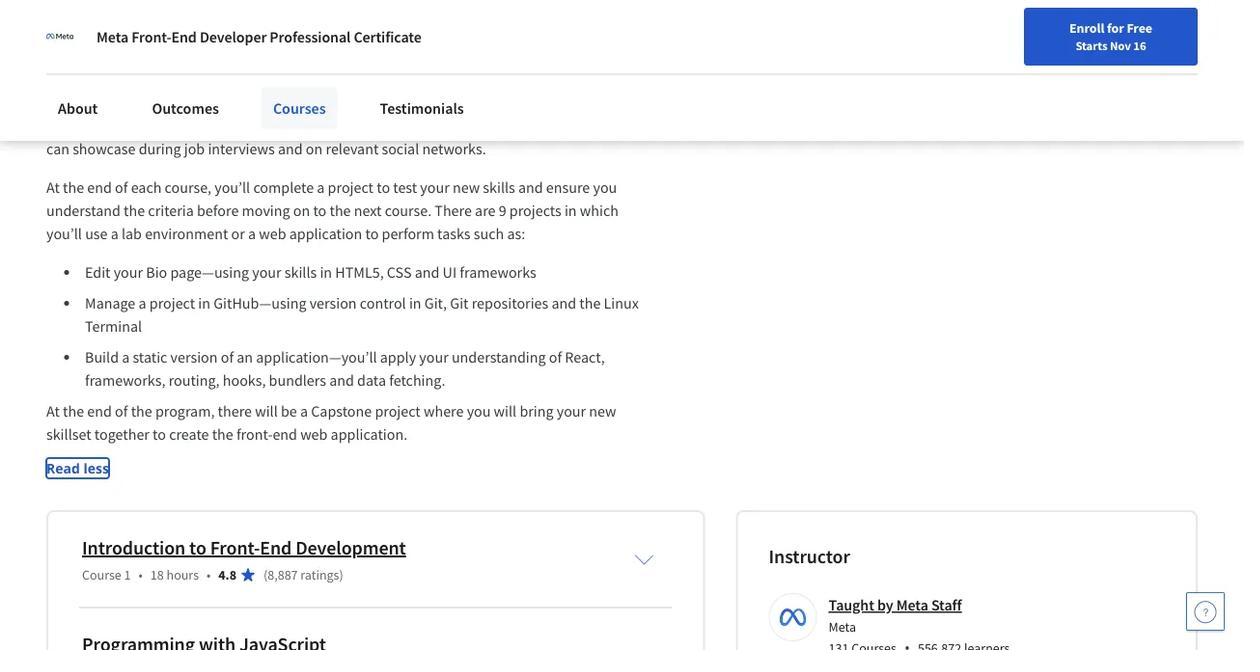 Task type: vqa. For each thing, say whether or not it's contained in the screenshot.
program,
yes



Task type: describe. For each thing, give the bounding box(es) containing it.
on down the learning.
[[306, 139, 323, 159]]

in inside throughout the program, you'll engage in hands-on activities that offer opportunities to practice and implement what you are learning. you'll complete hands-on projects that you can showcase during job interviews and on relevant social networks.
[[302, 93, 314, 112]]

your inside at the end of each course, you'll complete a project to test your new skills and ensure you understand the criteria before moving on to the next course. there are 9 projects in which you'll use a lab environment or a web application to perform tasks such as:
[[420, 178, 450, 197]]

1 vertical spatial meta
[[897, 597, 929, 616]]

web inside at the end of each course, you'll complete a project to test your new skills and ensure you understand the criteria before moving on to the next course. there are 9 projects in which you'll use a lab environment or a web application to perform tasks such as:
[[259, 224, 286, 244]]

perform
[[382, 224, 434, 244]]

the up lab
[[124, 201, 145, 220]]

outcomes
[[152, 98, 219, 118]]

of left "an"
[[221, 348, 234, 367]]

networks.
[[422, 139, 486, 159]]

project inside at the end of each course, you'll complete a project to test your new skills and ensure you understand the criteria before moving on to the next course. there are 9 projects in which you'll use a lab environment or a web application to perform tasks such as:
[[328, 178, 374, 197]]

of inside at the end of each course, you'll complete a project to test your new skills and ensure you understand the criteria before moving on to the next course. there are 9 projects in which you'll use a lab environment or a web application to perform tasks such as:
[[115, 178, 128, 197]]

4.8
[[219, 567, 237, 584]]

about link
[[46, 87, 109, 129]]

before
[[197, 201, 239, 220]]

1
[[124, 567, 131, 584]]

courses link
[[262, 87, 338, 129]]

git
[[450, 294, 469, 313]]

apply
[[380, 348, 416, 367]]

during
[[139, 139, 181, 159]]

professional
[[270, 27, 351, 46]]

course 1 • 18 hours •
[[82, 567, 211, 584]]

together
[[94, 425, 150, 444]]

manage
[[85, 294, 135, 313]]

frameworks,
[[85, 371, 166, 390]]

a up application at the left of the page
[[317, 178, 325, 197]]

course
[[82, 567, 121, 584]]

social
[[382, 139, 419, 159]]

2 • from the left
[[207, 567, 211, 584]]

linux
[[604, 294, 639, 313]]

1 • from the left
[[139, 567, 143, 584]]

ensure
[[546, 178, 590, 197]]

a left lab
[[111, 224, 119, 244]]

project
[[158, 54, 204, 74]]

and inside build a static version of an application—you'll apply your understanding of react, frameworks, routing, hooks, bundlers and data fetching.
[[329, 371, 354, 390]]

to down next
[[365, 224, 379, 244]]

0 horizontal spatial front-
[[132, 27, 171, 46]]

and up showcase
[[101, 116, 126, 135]]

taught by meta staff meta
[[829, 597, 962, 636]]

testimonials link
[[368, 87, 476, 129]]

on down the offer at top left
[[496, 116, 513, 135]]

skillset
[[46, 425, 91, 444]]

your inside at the end of the program, there will be a capstone project where you will bring your new skillset together to create the front-end web application.
[[557, 402, 586, 421]]

a right or
[[248, 224, 256, 244]]

tasks
[[438, 224, 471, 244]]

0 horizontal spatial meta
[[97, 27, 129, 46]]

where
[[424, 402, 464, 421]]

web inside at the end of the program, there will be a capstone project where you will bring your new skillset together to create the front-end web application.
[[300, 425, 328, 444]]

page—using
[[170, 263, 249, 282]]

enroll
[[1070, 19, 1105, 37]]

on inside at the end of each course, you'll complete a project to test your new skills and ensure you understand the criteria before moving on to the next course. there are 9 projects in which you'll use a lab environment or a web application to perform tasks such as:
[[293, 201, 310, 220]]

the inside throughout the program, you'll engage in hands-on activities that offer opportunities to practice and implement what you are learning. you'll complete hands-on projects that you can showcase during job interviews and on relevant social networks.
[[126, 93, 148, 112]]

understanding
[[452, 348, 546, 367]]

routing,
[[169, 371, 220, 390]]

and inside the manage a project in github—using version control in git, git repositories and the linux terminal
[[552, 294, 577, 313]]

new inside at the end of each course, you'll complete a project to test your new skills and ensure you understand the criteria before moving on to the next course. there are 9 projects in which you'll use a lab environment or a web application to perform tasks such as:
[[453, 178, 480, 197]]

16
[[1134, 38, 1147, 53]]

taught
[[829, 597, 875, 616]]

read
[[46, 460, 80, 478]]

instructor
[[769, 545, 851, 569]]

there
[[218, 402, 252, 421]]

your inside build a static version of an application—you'll apply your understanding of react, frameworks, routing, hooks, bundlers and data fetching.
[[419, 348, 449, 367]]

github—using
[[214, 294, 307, 313]]

edit your bio page—using your skills in html5, css and ui frameworks
[[85, 263, 537, 282]]

are inside throughout the program, you'll engage in hands-on activities that offer opportunities to practice and implement what you are learning. you'll complete hands-on projects that you can showcase during job interviews and on relevant social networks.
[[265, 116, 286, 135]]

offer
[[472, 93, 502, 112]]

front-
[[237, 425, 273, 444]]

interviews
[[208, 139, 275, 159]]

1 horizontal spatial hands-
[[451, 116, 496, 135]]

the up "understand"
[[63, 178, 84, 197]]

less
[[83, 460, 109, 478]]

taught by meta staff image
[[772, 597, 815, 639]]

git,
[[425, 294, 447, 313]]

to up hours
[[189, 537, 206, 561]]

environment
[[145, 224, 228, 244]]

use
[[85, 224, 108, 244]]

practice
[[46, 116, 98, 135]]

taught by meta staff link
[[829, 597, 962, 616]]

be
[[281, 402, 297, 421]]

(
[[264, 567, 268, 584]]

end for understand
[[87, 178, 112, 197]]

as:
[[507, 224, 525, 244]]

0 horizontal spatial that
[[443, 93, 469, 112]]

on up 'you'll'
[[362, 93, 378, 112]]

frameworks
[[460, 263, 537, 282]]

repositories
[[472, 294, 549, 313]]

complete inside throughout the program, you'll engage in hands-on activities that offer opportunities to practice and implement what you are learning. you'll complete hands-on projects that you can showcase during job interviews and on relevant social networks.
[[387, 116, 448, 135]]

introduction
[[82, 537, 186, 561]]

introduction to front-end development link
[[82, 537, 406, 561]]

1 horizontal spatial meta
[[829, 619, 857, 636]]

course.
[[385, 201, 432, 220]]

certificate
[[354, 27, 422, 46]]

)
[[339, 567, 343, 584]]

1 vertical spatial you'll
[[215, 178, 250, 197]]

outcomes link
[[140, 87, 231, 129]]

program, inside at the end of the program, there will be a capstone project where you will bring your new skillset together to create the front-end web application.
[[155, 402, 215, 421]]

projects inside at the end of each course, you'll complete a project to test your new skills and ensure you understand the criteria before moving on to the next course. there are 9 projects in which you'll use a lab environment or a web application to perform tasks such as:
[[510, 201, 562, 220]]

your up github—using
[[252, 263, 282, 282]]

showcase
[[73, 139, 136, 159]]

fetching.
[[389, 371, 445, 390]]

program, inside throughout the program, you'll engage in hands-on activities that offer opportunities to practice and implement what you are learning. you'll complete hands-on projects that you can showcase during job interviews and on relevant social networks.
[[151, 93, 210, 112]]

build
[[85, 348, 119, 367]]

0 vertical spatial end
[[171, 27, 197, 46]]

of inside at the end of the program, there will be a capstone project where you will bring your new skillset together to create the front-end web application.
[[115, 402, 128, 421]]

to inside throughout the program, you'll engage in hands-on activities that offer opportunities to practice and implement what you are learning. you'll complete hands-on projects that you can showcase during job interviews and on relevant social networks.
[[597, 93, 610, 112]]

create
[[169, 425, 209, 444]]

in inside at the end of each course, you'll complete a project to test your new skills and ensure you understand the criteria before moving on to the next course. there are 9 projects in which you'll use a lab environment or a web application to perform tasks such as:
[[565, 201, 577, 220]]

help center image
[[1194, 601, 1218, 624]]

what
[[203, 116, 235, 135]]

and inside at the end of each course, you'll complete a project to test your new skills and ensure you understand the criteria before moving on to the next course. there are 9 projects in which you'll use a lab environment or a web application to perform tasks such as:
[[518, 178, 543, 197]]

bring
[[520, 402, 554, 421]]

engage
[[252, 93, 299, 112]]

0 horizontal spatial skills
[[285, 263, 317, 282]]

implement
[[129, 116, 200, 135]]

the up application at the left of the page
[[330, 201, 351, 220]]

at the end of the program, there will be a capstone project where you will bring your new skillset together to create the front-end web application.
[[46, 402, 620, 444]]



Task type: locate. For each thing, give the bounding box(es) containing it.
end
[[171, 27, 197, 46], [260, 537, 292, 561]]

front- up learning
[[132, 27, 171, 46]]

project inside at the end of the program, there will be a capstone project where you will bring your new skillset together to create the front-end web application.
[[375, 402, 421, 421]]

1 vertical spatial projects
[[510, 201, 562, 220]]

data
[[357, 371, 386, 390]]

hands- up the learning.
[[317, 93, 362, 112]]

end inside at the end of each course, you'll complete a project to test your new skills and ensure you understand the criteria before moving on to the next course. there are 9 projects in which you'll use a lab environment or a web application to perform tasks such as:
[[87, 178, 112, 197]]

at the end of each course, you'll complete a project to test your new skills and ensure you understand the criteria before moving on to the next course. there are 9 projects in which you'll use a lab environment or a web application to perform tasks such as:
[[46, 178, 622, 244]]

are left 9
[[475, 201, 496, 220]]

0 vertical spatial program,
[[151, 93, 210, 112]]

version up routing,
[[171, 348, 218, 367]]

of left react,
[[549, 348, 562, 367]]

new down react,
[[589, 402, 617, 421]]

project inside the manage a project in github—using version control in git, git repositories and the linux terminal
[[149, 294, 195, 313]]

0 horizontal spatial project
[[149, 294, 195, 313]]

that down opportunities
[[571, 116, 597, 135]]

you inside at the end of each course, you'll complete a project to test your new skills and ensure you understand the criteria before moving on to the next course. there are 9 projects in which you'll use a lab environment or a web application to perform tasks such as:
[[593, 178, 617, 197]]

1 vertical spatial new
[[589, 402, 617, 421]]

starts
[[1076, 38, 1108, 53]]

1 horizontal spatial •
[[207, 567, 211, 584]]

0 vertical spatial web
[[259, 224, 286, 244]]

you'll up before at the left of page
[[215, 178, 250, 197]]

1 horizontal spatial version
[[310, 294, 357, 313]]

show notifications image
[[1055, 24, 1078, 47]]

on
[[362, 93, 378, 112], [496, 116, 513, 135], [306, 139, 323, 159], [293, 201, 310, 220]]

0 horizontal spatial will
[[255, 402, 278, 421]]

1 horizontal spatial skills
[[483, 178, 515, 197]]

the down there
[[212, 425, 233, 444]]

at up "understand"
[[46, 178, 60, 197]]

each
[[131, 178, 162, 197]]

1 vertical spatial web
[[300, 425, 328, 444]]

0 vertical spatial hands-
[[317, 93, 362, 112]]

complete down activities
[[387, 116, 448, 135]]

are down engage
[[265, 116, 286, 135]]

menu item
[[910, 19, 1034, 82]]

1 vertical spatial skills
[[285, 263, 317, 282]]

the
[[126, 93, 148, 112], [63, 178, 84, 197], [124, 201, 145, 220], [330, 201, 351, 220], [580, 294, 601, 313], [63, 402, 84, 421], [131, 402, 152, 421], [212, 425, 233, 444]]

you'll
[[213, 93, 249, 112], [215, 178, 250, 197], [46, 224, 82, 244]]

1 at from the top
[[46, 178, 60, 197]]

your right bring
[[557, 402, 586, 421]]

by
[[878, 597, 894, 616]]

can
[[46, 139, 69, 159]]

1 vertical spatial end
[[87, 402, 112, 421]]

complete up moving
[[253, 178, 314, 197]]

a right the be
[[300, 402, 308, 421]]

0 vertical spatial that
[[443, 93, 469, 112]]

0 vertical spatial version
[[310, 294, 357, 313]]

0 vertical spatial project
[[328, 178, 374, 197]]

coursera image
[[15, 16, 138, 47]]

a inside the manage a project in github—using version control in git, git repositories and the linux terminal
[[139, 294, 146, 313]]

end up 8,887
[[260, 537, 292, 561]]

your up fetching.
[[419, 348, 449, 367]]

web down moving
[[259, 224, 286, 244]]

development
[[296, 537, 406, 561]]

in left 'git,'
[[409, 294, 422, 313]]

1 horizontal spatial that
[[571, 116, 597, 135]]

end down the be
[[273, 425, 297, 444]]

project up next
[[328, 178, 374, 197]]

of left each
[[115, 178, 128, 197]]

testimonials
[[380, 98, 464, 118]]

meta
[[97, 27, 129, 46], [897, 597, 929, 616], [829, 619, 857, 636]]

next
[[354, 201, 382, 220]]

and left ui
[[415, 263, 440, 282]]

and right repositories
[[552, 294, 577, 313]]

end up together
[[87, 402, 112, 421]]

complete inside at the end of each course, you'll complete a project to test your new skills and ensure you understand the criteria before moving on to the next course. there are 9 projects in which you'll use a lab environment or a web application to perform tasks such as:
[[253, 178, 314, 197]]

version inside the manage a project in github—using version control in git, git repositories and the linux terminal
[[310, 294, 357, 313]]

edit
[[85, 263, 111, 282]]

in down page—using
[[198, 294, 211, 313]]

you'll
[[349, 116, 384, 135]]

you'll up what
[[213, 93, 249, 112]]

1 vertical spatial front-
[[210, 537, 260, 561]]

at inside at the end of the program, there will be a capstone project where you will bring your new skillset together to create the front-end web application.
[[46, 402, 60, 421]]

new
[[453, 178, 480, 197], [589, 402, 617, 421]]

a
[[317, 178, 325, 197], [111, 224, 119, 244], [248, 224, 256, 244], [139, 294, 146, 313], [122, 348, 130, 367], [300, 402, 308, 421]]

you'll inside throughout the program, you'll engage in hands-on activities that offer opportunities to practice and implement what you are learning. you'll complete hands-on projects that you can showcase during job interviews and on relevant social networks.
[[213, 93, 249, 112]]

at up skillset in the left bottom of the page
[[46, 402, 60, 421]]

version
[[310, 294, 357, 313], [171, 348, 218, 367]]

skills up 9
[[483, 178, 515, 197]]

2 vertical spatial meta
[[829, 619, 857, 636]]

about
[[58, 98, 98, 118]]

developer
[[200, 27, 267, 46]]

learning
[[99, 54, 155, 74]]

0 horizontal spatial hands-
[[317, 93, 362, 112]]

2 horizontal spatial meta
[[897, 597, 929, 616]]

a up frameworks,
[[122, 348, 130, 367]]

in up the learning.
[[302, 93, 314, 112]]

0 horizontal spatial end
[[171, 27, 197, 46]]

0 vertical spatial skills
[[483, 178, 515, 197]]

2 will from the left
[[494, 402, 517, 421]]

0 horizontal spatial web
[[259, 224, 286, 244]]

manage a project in github—using version control in git, git repositories and the linux terminal
[[85, 294, 642, 336]]

a right the manage
[[139, 294, 146, 313]]

your left bio
[[114, 263, 143, 282]]

at inside at the end of each course, you'll complete a project to test your new skills and ensure you understand the criteria before moving on to the next course. there are 9 projects in which you'll use a lab environment or a web application to perform tasks such as:
[[46, 178, 60, 197]]

hands- down the offer at top left
[[451, 116, 496, 135]]

• right 1
[[139, 567, 143, 584]]

front- up 4.8
[[210, 537, 260, 561]]

to left test
[[377, 178, 390, 197]]

2 vertical spatial project
[[375, 402, 421, 421]]

0 vertical spatial are
[[265, 116, 286, 135]]

2 at from the top
[[46, 402, 60, 421]]

end for skillset
[[87, 402, 112, 421]]

an
[[237, 348, 253, 367]]

and down the learning.
[[278, 139, 303, 159]]

0 vertical spatial front-
[[132, 27, 171, 46]]

1 horizontal spatial new
[[589, 402, 617, 421]]

1 horizontal spatial front-
[[210, 537, 260, 561]]

1 vertical spatial that
[[571, 116, 597, 135]]

at for at the end of the program, there will be a capstone project where you will bring your new skillset together to create the front-end web application.
[[46, 402, 60, 421]]

skills
[[483, 178, 515, 197], [285, 263, 317, 282]]

and left ensure
[[518, 178, 543, 197]]

will left the be
[[255, 402, 278, 421]]

skills down application at the left of the page
[[285, 263, 317, 282]]

1 vertical spatial program,
[[155, 402, 215, 421]]

of
[[115, 178, 128, 197], [221, 348, 234, 367], [549, 348, 562, 367], [115, 402, 128, 421]]

1 horizontal spatial end
[[260, 537, 292, 561]]

enroll for free starts nov 16
[[1070, 19, 1153, 53]]

program, up 'implement'
[[151, 93, 210, 112]]

you'll down "understand"
[[46, 224, 82, 244]]

control
[[360, 294, 406, 313]]

build a static version of an application—you'll apply your understanding of react, frameworks, routing, hooks, bundlers and data fetching.
[[85, 348, 608, 390]]

end up project
[[171, 27, 197, 46]]

that left the offer at top left
[[443, 93, 469, 112]]

throughout
[[46, 93, 123, 112]]

will left bring
[[494, 402, 517, 421]]

end up "understand"
[[87, 178, 112, 197]]

projects inside throughout the program, you'll engage in hands-on activities that offer opportunities to practice and implement what you are learning. you'll complete hands-on projects that you can showcase during job interviews and on relevant social networks.
[[516, 116, 568, 135]]

applied
[[46, 54, 96, 74]]

a inside build a static version of an application—you'll apply your understanding of react, frameworks, routing, hooks, bundlers and data fetching.
[[122, 348, 130, 367]]

0 horizontal spatial complete
[[253, 178, 314, 197]]

version inside build a static version of an application—you'll apply your understanding of react, frameworks, routing, hooks, bundlers and data fetching.
[[171, 348, 218, 367]]

throughout the program, you'll engage in hands-on activities that offer opportunities to practice and implement what you are learning. you'll complete hands-on projects that you can showcase during job interviews and on relevant social networks.
[[46, 93, 627, 159]]

at for at the end of each course, you'll complete a project to test your new skills and ensure you understand the criteria before moving on to the next course. there are 9 projects in which you'll use a lab environment or a web application to perform tasks such as:
[[46, 178, 60, 197]]

0 vertical spatial end
[[87, 178, 112, 197]]

free
[[1127, 19, 1153, 37]]

of up together
[[115, 402, 128, 421]]

meta right by
[[897, 597, 929, 616]]

2 horizontal spatial project
[[375, 402, 421, 421]]

front-
[[132, 27, 171, 46], [210, 537, 260, 561]]

version down the edit your bio page—using your skills in html5, css and ui frameworks
[[310, 294, 357, 313]]

to
[[597, 93, 610, 112], [377, 178, 390, 197], [313, 201, 327, 220], [365, 224, 379, 244], [153, 425, 166, 444], [189, 537, 206, 561]]

moving
[[242, 201, 290, 220]]

on up application at the left of the page
[[293, 201, 310, 220]]

0 vertical spatial you'll
[[213, 93, 249, 112]]

project down fetching.
[[375, 402, 421, 421]]

static
[[133, 348, 167, 367]]

a inside at the end of the program, there will be a capstone project where you will bring your new skillset together to create the front-end web application.
[[300, 402, 308, 421]]

to right opportunities
[[597, 93, 610, 112]]

projects up as:
[[510, 201, 562, 220]]

1 vertical spatial project
[[149, 294, 195, 313]]

you inside at the end of the program, there will be a capstone project where you will bring your new skillset together to create the front-end web application.
[[467, 402, 491, 421]]

activities
[[382, 93, 439, 112]]

1 vertical spatial end
[[260, 537, 292, 561]]

skills inside at the end of each course, you'll complete a project to test your new skills and ensure you understand the criteria before moving on to the next course. there are 9 projects in which you'll use a lab environment or a web application to perform tasks such as:
[[483, 178, 515, 197]]

0 horizontal spatial version
[[171, 348, 218, 367]]

1 vertical spatial complete
[[253, 178, 314, 197]]

read less button
[[46, 459, 109, 479]]

in
[[302, 93, 314, 112], [565, 201, 577, 220], [320, 263, 332, 282], [198, 294, 211, 313], [409, 294, 422, 313]]

1 vertical spatial are
[[475, 201, 496, 220]]

terminal
[[85, 317, 142, 336]]

to up application at the left of the page
[[313, 201, 327, 220]]

1 vertical spatial hands-
[[451, 116, 496, 135]]

2 vertical spatial you'll
[[46, 224, 82, 244]]

criteria
[[148, 201, 194, 220]]

understand
[[46, 201, 121, 220]]

such
[[474, 224, 504, 244]]

hours
[[167, 567, 199, 584]]

0 horizontal spatial are
[[265, 116, 286, 135]]

lab
[[122, 224, 142, 244]]

project down bio
[[149, 294, 195, 313]]

meta front-end developer professional certificate
[[97, 27, 422, 46]]

1 horizontal spatial complete
[[387, 116, 448, 135]]

hooks,
[[223, 371, 266, 390]]

0 vertical spatial projects
[[516, 116, 568, 135]]

job
[[184, 139, 205, 159]]

the up skillset in the left bottom of the page
[[63, 402, 84, 421]]

test
[[393, 178, 417, 197]]

1 vertical spatial version
[[171, 348, 218, 367]]

application.
[[331, 425, 408, 444]]

18
[[150, 567, 164, 584]]

application—you'll
[[256, 348, 377, 367]]

web down capstone
[[300, 425, 328, 444]]

1 horizontal spatial project
[[328, 178, 374, 197]]

to inside at the end of the program, there will be a capstone project where you will bring your new skillset together to create the front-end web application.
[[153, 425, 166, 444]]

introduction to front-end development
[[82, 537, 406, 561]]

meta down taught
[[829, 619, 857, 636]]

2 vertical spatial end
[[273, 425, 297, 444]]

0 vertical spatial new
[[453, 178, 480, 197]]

9
[[499, 201, 507, 220]]

0 vertical spatial at
[[46, 178, 60, 197]]

capstone
[[311, 402, 372, 421]]

the up 'implement'
[[126, 93, 148, 112]]

None search field
[[260, 12, 453, 51]]

ratings
[[301, 567, 339, 584]]

your up there on the left top of the page
[[420, 178, 450, 197]]

application
[[289, 224, 362, 244]]

in down ensure
[[565, 201, 577, 220]]

meta up applied learning project
[[97, 27, 129, 46]]

new inside at the end of the program, there will be a capstone project where you will bring your new skillset together to create the front-end web application.
[[589, 402, 617, 421]]

0 horizontal spatial new
[[453, 178, 480, 197]]

and
[[101, 116, 126, 135], [278, 139, 303, 159], [518, 178, 543, 197], [415, 263, 440, 282], [552, 294, 577, 313], [329, 371, 354, 390]]

relevant
[[326, 139, 379, 159]]

( 8,887 ratings )
[[264, 567, 343, 584]]

0 vertical spatial meta
[[97, 27, 129, 46]]

in left html5,
[[320, 263, 332, 282]]

html5,
[[335, 263, 384, 282]]

projects down opportunities
[[516, 116, 568, 135]]

0 horizontal spatial •
[[139, 567, 143, 584]]

1 horizontal spatial web
[[300, 425, 328, 444]]

the inside the manage a project in github—using version control in git, git repositories and the linux terminal
[[580, 294, 601, 313]]

are inside at the end of each course, you'll complete a project to test your new skills and ensure you understand the criteria before moving on to the next course. there are 9 projects in which you'll use a lab environment or a web application to perform tasks such as:
[[475, 201, 496, 220]]

1 horizontal spatial will
[[494, 402, 517, 421]]

program,
[[151, 93, 210, 112], [155, 402, 215, 421]]

read less
[[46, 460, 109, 478]]

which
[[580, 201, 619, 220]]

your
[[420, 178, 450, 197], [114, 263, 143, 282], [252, 263, 282, 282], [419, 348, 449, 367], [557, 402, 586, 421]]

8,887
[[268, 567, 298, 584]]

the left the linux
[[580, 294, 601, 313]]

and left "data"
[[329, 371, 354, 390]]

1 horizontal spatial are
[[475, 201, 496, 220]]

program, up create
[[155, 402, 215, 421]]

complete
[[387, 116, 448, 135], [253, 178, 314, 197]]

1 vertical spatial at
[[46, 402, 60, 421]]

meta image
[[46, 23, 73, 50]]

the up together
[[131, 402, 152, 421]]

1 will from the left
[[255, 402, 278, 421]]

• left 4.8
[[207, 567, 211, 584]]

new up there on the left top of the page
[[453, 178, 480, 197]]

course,
[[165, 178, 212, 197]]

to left create
[[153, 425, 166, 444]]

react,
[[565, 348, 605, 367]]

applied learning project
[[46, 54, 204, 74]]

courses
[[273, 98, 326, 118]]

0 vertical spatial complete
[[387, 116, 448, 135]]



